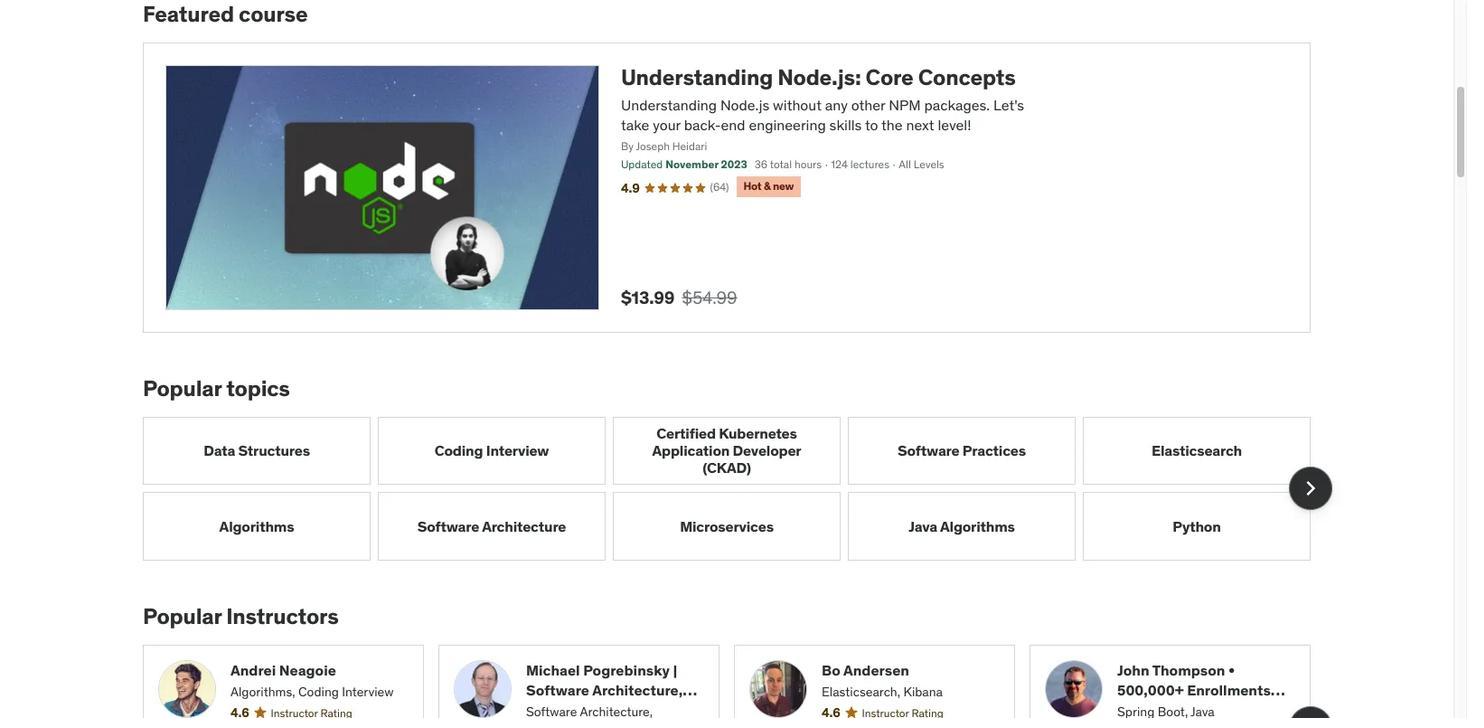 Task type: vqa. For each thing, say whether or not it's contained in the screenshot.
the to
yes



Task type: locate. For each thing, give the bounding box(es) containing it.
software for software practices
[[898, 441, 960, 459]]

$54.99
[[682, 287, 738, 308]]

0 vertical spatial next image
[[1297, 474, 1326, 503]]

1 carousel element from the top
[[143, 417, 1333, 561]]

without
[[773, 96, 822, 114]]

coding down andrei neagoie link
[[298, 684, 339, 700]]

total
[[770, 158, 792, 171]]

joseph
[[636, 139, 670, 153]]

carousel element containing certified kubernetes application developer (ckad)
[[143, 417, 1333, 561]]

popular instructors element
[[143, 602, 1333, 718]]

500,000+
[[1118, 681, 1184, 699]]

skills
[[830, 116, 862, 134]]

hot
[[744, 179, 762, 193]]

to
[[866, 116, 879, 134]]

2 horizontal spatial software
[[898, 441, 960, 459]]

124
[[832, 158, 848, 171]]

1 vertical spatial software
[[418, 517, 479, 535]]

course
[[239, 0, 308, 28]]

1 popular from the top
[[143, 374, 222, 402]]

coding inside andrei neagoie algorithms, coding interview
[[298, 684, 339, 700]]

software architecture link
[[378, 492, 606, 561]]

carousel element
[[143, 417, 1333, 561], [143, 645, 1333, 718]]

structures
[[238, 441, 310, 459]]

algorithms link
[[143, 492, 371, 561]]

2 next image from the top
[[1297, 714, 1326, 718]]

popular
[[143, 374, 222, 402], [143, 602, 222, 630]]

michael pogrebinsky | software architecture, system design, ja link
[[526, 660, 705, 718]]

&
[[764, 179, 771, 193]]

0 horizontal spatial algorithms
[[219, 517, 294, 535]]

bo andersen link
[[822, 660, 1000, 680]]

popular for popular topics
[[143, 374, 222, 402]]

java algorithms
[[909, 517, 1016, 535]]

1 vertical spatial popular
[[143, 602, 222, 630]]

carousel element containing andrei neagoie
[[143, 645, 1333, 718]]

coding
[[435, 441, 483, 459], [298, 684, 339, 700]]

software
[[898, 441, 960, 459], [418, 517, 479, 535], [526, 681, 590, 699]]

2023
[[721, 158, 748, 171]]

enrollments
[[1188, 681, 1271, 699]]

algorithms right java
[[941, 517, 1016, 535]]

0 horizontal spatial coding
[[298, 684, 339, 700]]

understanding up back-
[[621, 63, 773, 91]]

kubernetes
[[719, 424, 797, 442]]

data
[[204, 441, 235, 459]]

featured
[[143, 0, 234, 28]]

levels
[[914, 158, 945, 171]]

neagoie
[[279, 661, 336, 679]]

0 horizontal spatial software
[[418, 517, 479, 535]]

engineering
[[749, 116, 826, 134]]

other
[[852, 96, 886, 114]]

1 next image from the top
[[1297, 474, 1326, 503]]

interview
[[486, 441, 549, 459], [342, 684, 394, 700]]

software left practices
[[898, 441, 960, 459]]

interview up architecture
[[486, 441, 549, 459]]

understanding
[[621, 63, 773, 91], [621, 96, 717, 114]]

microservices
[[680, 517, 774, 535]]

1 horizontal spatial software
[[526, 681, 590, 699]]

developer
[[733, 441, 802, 459]]

understanding node.js: core concepts understanding node.js without any other npm packages. let's take your back-end engineering skills to the next level! by joseph heidari
[[621, 63, 1025, 153]]

1 vertical spatial understanding
[[621, 96, 717, 114]]

algorithms down data structures link
[[219, 517, 294, 535]]

1 vertical spatial next image
[[1297, 714, 1326, 718]]

next image inside popular instructors element
[[1297, 714, 1326, 718]]

(ckad)
[[703, 459, 751, 477]]

level!
[[938, 116, 972, 134]]

0 horizontal spatial interview
[[342, 684, 394, 700]]

carousel element for popular topics
[[143, 417, 1333, 561]]

elasticsearch,
[[822, 684, 901, 700]]

2 algorithms from the left
[[941, 517, 1016, 535]]

1 vertical spatial interview
[[342, 684, 394, 700]]

2 popular from the top
[[143, 602, 222, 630]]

coding up software architecture at the bottom left
[[435, 441, 483, 459]]

next image
[[1297, 474, 1326, 503], [1297, 714, 1326, 718]]

node.js
[[721, 96, 770, 114]]

thompson
[[1153, 661, 1226, 679]]

software up system
[[526, 681, 590, 699]]

0 vertical spatial understanding
[[621, 63, 773, 91]]

python
[[1173, 517, 1222, 535]]

0 vertical spatial carousel element
[[143, 417, 1333, 561]]

next image for popular topics
[[1297, 474, 1326, 503]]

(64)
[[711, 180, 729, 194]]

interview down andrei neagoie link
[[342, 684, 394, 700]]

software practices
[[898, 441, 1026, 459]]

practices
[[963, 441, 1026, 459]]

algorithms
[[219, 517, 294, 535], [941, 517, 1016, 535]]

0 vertical spatial popular
[[143, 374, 222, 402]]

back-
[[684, 116, 721, 134]]

topics
[[226, 374, 290, 402]]

1 vertical spatial coding
[[298, 684, 339, 700]]

microservices link
[[613, 492, 841, 561]]

2 vertical spatial software
[[526, 681, 590, 699]]

0 vertical spatial software
[[898, 441, 960, 459]]

0 vertical spatial coding
[[435, 441, 483, 459]]

featured course
[[143, 0, 308, 28]]

1 horizontal spatial interview
[[486, 441, 549, 459]]

1 vertical spatial carousel element
[[143, 645, 1333, 718]]

bo andersen elasticsearch, kibana
[[822, 661, 943, 700]]

algorithms,
[[231, 684, 295, 700]]

software left architecture
[[418, 517, 479, 535]]

elasticsearch
[[1152, 441, 1243, 459]]

system
[[526, 701, 578, 718]]

design,
[[581, 701, 634, 718]]

2 carousel element from the top
[[143, 645, 1333, 718]]

understanding up the your
[[621, 96, 717, 114]]

next
[[907, 116, 935, 134]]

1 horizontal spatial algorithms
[[941, 517, 1016, 535]]



Task type: describe. For each thing, give the bounding box(es) containing it.
$13.99 $54.99
[[621, 287, 738, 308]]

worldwide
[[1118, 701, 1193, 718]]

kibana
[[904, 684, 943, 700]]

data structures link
[[143, 417, 371, 485]]

any
[[826, 96, 848, 114]]

updated
[[621, 158, 663, 171]]

hours
[[795, 158, 822, 171]]

andrei neagoie link
[[231, 660, 409, 680]]

by
[[621, 139, 634, 153]]

java
[[909, 517, 938, 535]]

take
[[621, 116, 650, 134]]

concepts
[[919, 63, 1016, 91]]

software architecture
[[418, 517, 566, 535]]

36
[[755, 158, 768, 171]]

carousel element for popular instructors
[[143, 645, 1333, 718]]

python link
[[1084, 492, 1311, 561]]

core
[[866, 63, 914, 91]]

michael
[[526, 661, 580, 679]]

certified kubernetes application developer (ckad) link
[[613, 417, 841, 485]]

1 algorithms from the left
[[219, 517, 294, 535]]

pogrebinsky
[[584, 661, 670, 679]]

|
[[673, 661, 678, 679]]

application
[[653, 441, 730, 459]]

certified
[[657, 424, 716, 442]]

4.9
[[621, 180, 640, 196]]

november
[[666, 158, 719, 171]]

the
[[882, 116, 903, 134]]

elasticsearch link
[[1084, 417, 1311, 485]]

bo
[[822, 661, 841, 679]]

popular for popular instructors
[[143, 602, 222, 630]]

2 understanding from the top
[[621, 96, 717, 114]]

michael pogrebinsky | software architecture, system design, ja
[[526, 661, 683, 718]]

npm
[[889, 96, 921, 114]]

andersen
[[844, 661, 910, 679]]

hot & new
[[744, 179, 794, 193]]

packages.
[[925, 96, 991, 114]]

popular instructors
[[143, 602, 339, 630]]

0 vertical spatial interview
[[486, 441, 549, 459]]

coding interview link
[[378, 417, 606, 485]]

1 horizontal spatial coding
[[435, 441, 483, 459]]

end
[[721, 116, 746, 134]]

node.js:
[[778, 63, 861, 91]]

124 lectures
[[832, 158, 890, 171]]

certified kubernetes application developer (ckad)
[[653, 424, 802, 477]]

architecture
[[482, 517, 566, 535]]

1 understanding from the top
[[621, 63, 773, 91]]

java algorithms link
[[848, 492, 1076, 561]]

john thompson • 500,000+ enrollments worldwide link
[[1118, 660, 1296, 718]]

software practices link
[[848, 417, 1076, 485]]

john
[[1118, 661, 1150, 679]]

software for software architecture
[[418, 517, 479, 535]]

next image for popular instructors
[[1297, 714, 1326, 718]]

36 total hours
[[755, 158, 822, 171]]

data structures
[[204, 441, 310, 459]]

andrei
[[231, 661, 276, 679]]

andrei neagoie algorithms, coding interview
[[231, 661, 394, 700]]

lectures
[[851, 158, 890, 171]]

popular topics
[[143, 374, 290, 402]]

your
[[653, 116, 681, 134]]

$13.99
[[621, 287, 675, 308]]

heidari
[[673, 139, 708, 153]]

updated november 2023
[[621, 158, 748, 171]]

john thompson • 500,000+ enrollments worldwide
[[1118, 661, 1271, 718]]

all levels
[[899, 158, 945, 171]]

interview inside andrei neagoie algorithms, coding interview
[[342, 684, 394, 700]]

architecture,
[[593, 681, 683, 699]]

let's
[[994, 96, 1025, 114]]

new
[[773, 179, 794, 193]]

•
[[1229, 661, 1236, 679]]

software inside michael pogrebinsky | software architecture, system design, ja
[[526, 681, 590, 699]]



